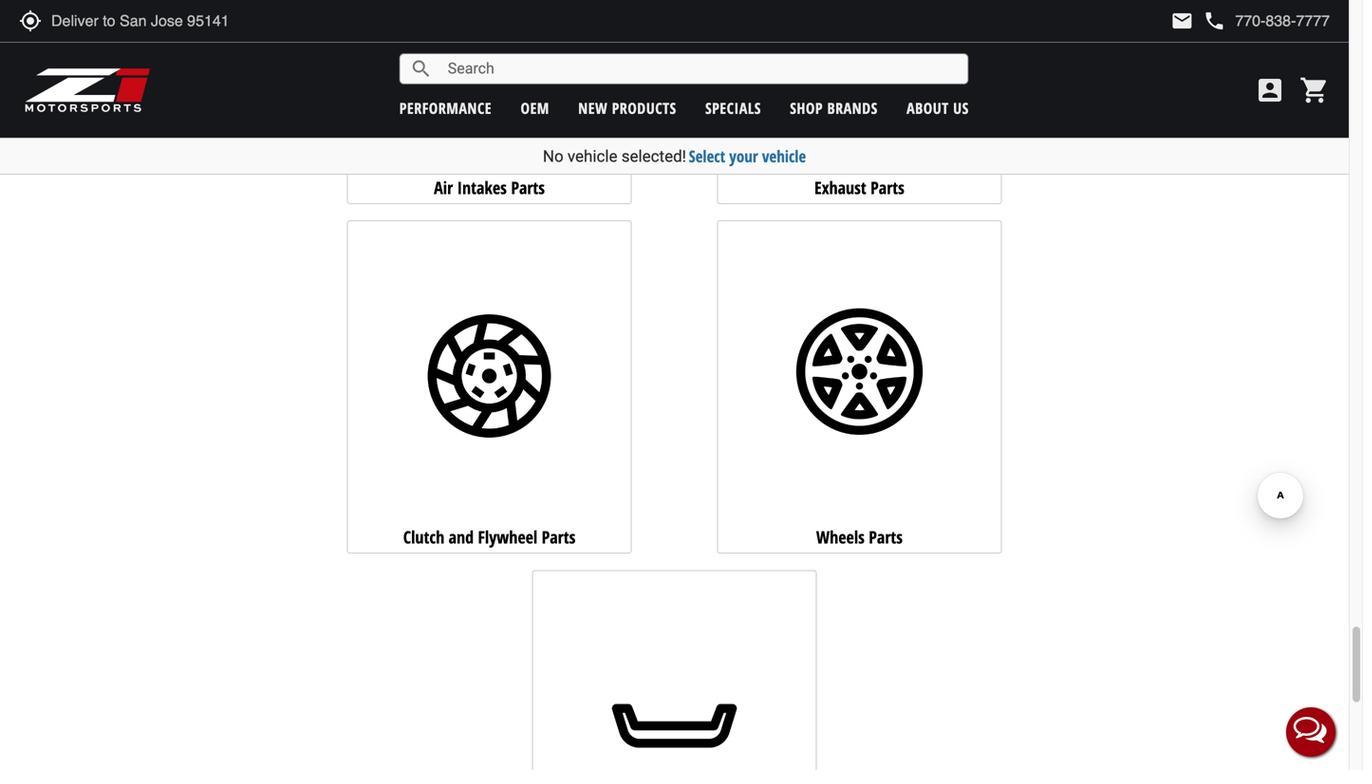 Task type: vqa. For each thing, say whether or not it's contained in the screenshot.
"OEM" in GTR (R35) OEM  Parts LINK
no



Task type: describe. For each thing, give the bounding box(es) containing it.
no
[[543, 147, 564, 166]]

air intakes parts
[[434, 176, 545, 199]]

phone
[[1203, 9, 1226, 32]]

parts right wheels
[[869, 526, 903, 549]]

shop brands link
[[790, 98, 878, 118]]

air
[[434, 176, 453, 199]]

specials link
[[705, 98, 761, 118]]

shopping_cart link
[[1295, 75, 1330, 105]]

exhaust image
[[723, 0, 997, 164]]

account_box
[[1255, 75, 1286, 105]]

exhaust parts link
[[717, 0, 1002, 204]]

air intakes image
[[352, 0, 627, 164]]

selected!
[[622, 147, 687, 166]]

clutch
[[403, 526, 445, 549]]

us
[[953, 98, 969, 118]]

front bumper image
[[537, 589, 812, 770]]

parts right flywheel
[[542, 526, 576, 549]]

wheels
[[816, 526, 865, 549]]

Search search field
[[433, 54, 968, 83]]

clutch and flywheel image
[[352, 239, 627, 513]]

intakes
[[457, 176, 507, 199]]

wheels image
[[723, 239, 997, 513]]

search
[[410, 57, 433, 80]]

wheels parts link
[[717, 220, 1002, 554]]

performance link
[[399, 98, 492, 118]]

air intakes parts link
[[347, 0, 632, 204]]

wheels parts
[[816, 526, 903, 549]]

select your vehicle link
[[689, 145, 806, 167]]



Task type: locate. For each thing, give the bounding box(es) containing it.
0 horizontal spatial vehicle
[[568, 147, 618, 166]]

new products link
[[578, 98, 677, 118]]

shopping_cart
[[1300, 75, 1330, 105]]

oem
[[521, 98, 550, 118]]

account_box link
[[1251, 75, 1290, 105]]

new
[[578, 98, 608, 118]]

flywheel
[[478, 526, 538, 549]]

about us
[[907, 98, 969, 118]]

shop brands
[[790, 98, 878, 118]]

specials
[[705, 98, 761, 118]]

vehicle right no
[[568, 147, 618, 166]]

vehicle inside no vehicle selected! select your vehicle
[[568, 147, 618, 166]]

vehicle right your
[[762, 145, 806, 167]]

oem link
[[521, 98, 550, 118]]

z1 motorsports logo image
[[24, 66, 151, 114]]

clutch and flywheel parts link
[[347, 220, 632, 554]]

exhaust parts
[[815, 176, 905, 199]]

mail
[[1171, 9, 1194, 32]]

about us link
[[907, 98, 969, 118]]

my_location
[[19, 9, 42, 32]]

about
[[907, 98, 949, 118]]

parts
[[511, 176, 545, 199], [871, 176, 905, 199], [542, 526, 576, 549], [869, 526, 903, 549]]

clutch and flywheel parts
[[403, 526, 576, 549]]

parts down no
[[511, 176, 545, 199]]

and
[[449, 526, 474, 549]]

mail link
[[1171, 9, 1194, 32]]

shop
[[790, 98, 823, 118]]

performance
[[399, 98, 492, 118]]

mail phone
[[1171, 9, 1226, 32]]

new products
[[578, 98, 677, 118]]

parts right exhaust
[[871, 176, 905, 199]]

no vehicle selected! select your vehicle
[[543, 145, 806, 167]]

exhaust
[[815, 176, 867, 199]]

your
[[730, 145, 758, 167]]

1 horizontal spatial vehicle
[[762, 145, 806, 167]]

select
[[689, 145, 726, 167]]

brands
[[828, 98, 878, 118]]

phone link
[[1203, 9, 1330, 32]]

products
[[612, 98, 677, 118]]

vehicle
[[762, 145, 806, 167], [568, 147, 618, 166]]



